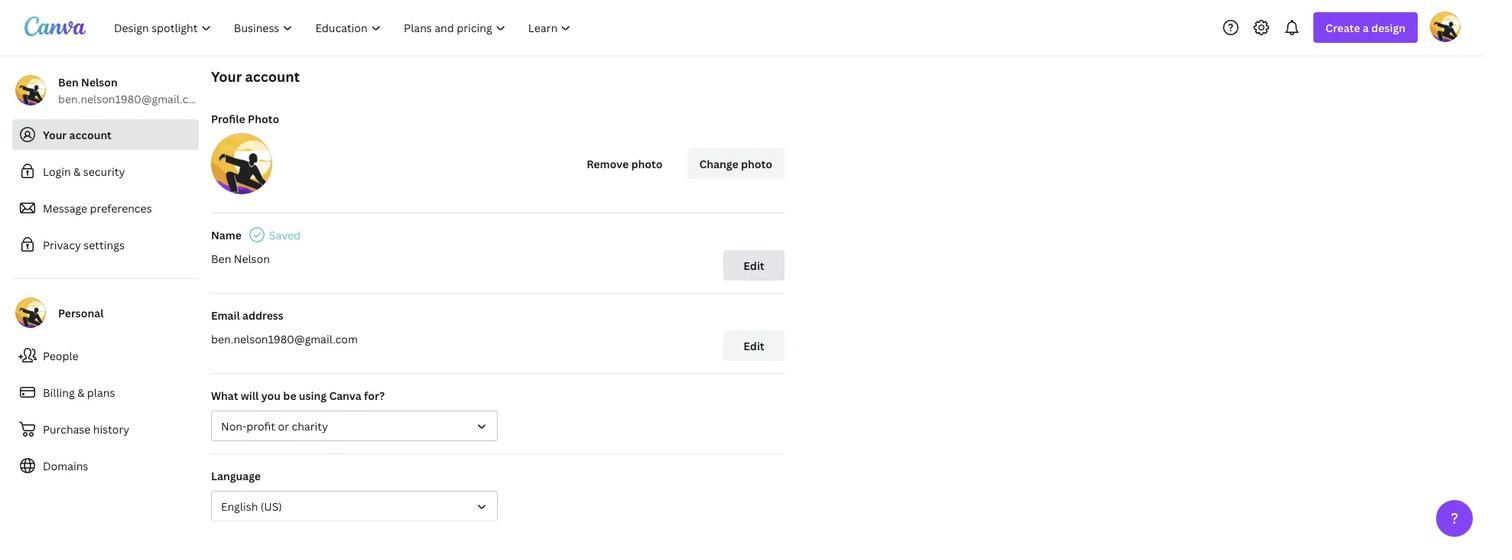 Task type: locate. For each thing, give the bounding box(es) containing it.
remove photo
[[587, 156, 663, 171]]

1 vertical spatial your account
[[43, 127, 112, 142]]

& for login
[[74, 164, 81, 179]]

nelson down name
[[234, 251, 270, 266]]

ben
[[58, 75, 79, 89], [211, 251, 231, 266]]

1 horizontal spatial ben
[[211, 251, 231, 266]]

1 horizontal spatial account
[[245, 67, 300, 86]]

for?
[[364, 388, 385, 403]]

nelson inside ben nelson ben.nelson1980@gmail.com
[[81, 75, 118, 89]]

your up login
[[43, 127, 67, 142]]

1 vertical spatial nelson
[[234, 251, 270, 266]]

account up the "login & security"
[[69, 127, 112, 142]]

profit
[[247, 419, 275, 433]]

or
[[278, 419, 289, 433]]

0 horizontal spatial ben.nelson1980@gmail.com
[[58, 91, 205, 106]]

0 vertical spatial &
[[74, 164, 81, 179]]

email address
[[211, 308, 284, 322]]

1 vertical spatial edit button
[[724, 330, 785, 361]]

photo right remove
[[632, 156, 663, 171]]

a
[[1363, 20, 1369, 35]]

you
[[261, 388, 281, 403]]

1 horizontal spatial photo
[[741, 156, 773, 171]]

ben nelson
[[211, 251, 270, 266]]

email
[[211, 308, 240, 322]]

settings
[[84, 238, 125, 252]]

profile
[[211, 111, 245, 126]]

edit button for ben nelson
[[724, 250, 785, 281]]

profile photo
[[211, 111, 279, 126]]

1 vertical spatial your
[[43, 127, 67, 142]]

&
[[74, 164, 81, 179], [77, 385, 84, 400]]

0 vertical spatial edit
[[744, 258, 765, 273]]

ben down name
[[211, 251, 231, 266]]

2 photo from the left
[[741, 156, 773, 171]]

ben.nelson1980@gmail.com down address
[[211, 332, 358, 346]]

ben.nelson1980@gmail.com
[[58, 91, 205, 106], [211, 332, 358, 346]]

1 vertical spatial &
[[77, 385, 84, 400]]

billing & plans
[[43, 385, 115, 400]]

change
[[700, 156, 739, 171]]

0 horizontal spatial ben
[[58, 75, 79, 89]]

your account up photo
[[211, 67, 300, 86]]

non-profit or charity
[[221, 419, 328, 433]]

ben.nelson1980@gmail.com up your account link
[[58, 91, 205, 106]]

billing
[[43, 385, 75, 400]]

1 edit from the top
[[744, 258, 765, 273]]

preferences
[[90, 201, 152, 215]]

& right login
[[74, 164, 81, 179]]

domains link
[[12, 451, 199, 481]]

1 horizontal spatial your
[[211, 67, 242, 86]]

photo
[[632, 156, 663, 171], [741, 156, 773, 171]]

create a design button
[[1314, 12, 1418, 43]]

non-
[[221, 419, 247, 433]]

message preferences link
[[12, 193, 199, 223]]

your up profile on the top left of page
[[211, 67, 242, 86]]

message
[[43, 201, 87, 215]]

0 vertical spatial account
[[245, 67, 300, 86]]

& left plans
[[77, 385, 84, 400]]

nelson up your account link
[[81, 75, 118, 89]]

0 vertical spatial edit button
[[724, 250, 785, 281]]

1 photo from the left
[[632, 156, 663, 171]]

edit for ben.nelson1980@gmail.com
[[744, 339, 765, 353]]

ben up your account link
[[58, 75, 79, 89]]

edit
[[744, 258, 765, 273], [744, 339, 765, 353]]

domains
[[43, 459, 88, 473]]

people
[[43, 348, 78, 363]]

remove photo button
[[575, 148, 675, 179]]

photo right change
[[741, 156, 773, 171]]

ben inside ben nelson ben.nelson1980@gmail.com
[[58, 75, 79, 89]]

1 vertical spatial ben
[[211, 251, 231, 266]]

1 edit button from the top
[[724, 250, 785, 281]]

people link
[[12, 340, 199, 371]]

your
[[211, 67, 242, 86], [43, 127, 67, 142]]

2 edit button from the top
[[724, 330, 785, 361]]

your account
[[211, 67, 300, 86], [43, 127, 112, 142]]

your account up the "login & security"
[[43, 127, 112, 142]]

& for billing
[[77, 385, 84, 400]]

charity
[[292, 419, 328, 433]]

edit button
[[724, 250, 785, 281], [724, 330, 785, 361]]

nelson
[[81, 75, 118, 89], [234, 251, 270, 266]]

photo for remove photo
[[632, 156, 663, 171]]

name
[[211, 228, 242, 242]]

be
[[283, 388, 296, 403]]

1 vertical spatial edit
[[744, 339, 765, 353]]

0 horizontal spatial photo
[[632, 156, 663, 171]]

0 vertical spatial nelson
[[81, 75, 118, 89]]

purchase history
[[43, 422, 130, 436]]

create a design
[[1326, 20, 1406, 35]]

1 horizontal spatial ben.nelson1980@gmail.com
[[211, 332, 358, 346]]

account up photo
[[245, 67, 300, 86]]

2 edit from the top
[[744, 339, 765, 353]]

0 horizontal spatial nelson
[[81, 75, 118, 89]]

change photo button
[[687, 148, 785, 179]]

1 vertical spatial account
[[69, 127, 112, 142]]

personal
[[58, 306, 104, 320]]

ben for ben nelson
[[211, 251, 231, 266]]

0 vertical spatial ben
[[58, 75, 79, 89]]

0 vertical spatial your account
[[211, 67, 300, 86]]

account
[[245, 67, 300, 86], [69, 127, 112, 142]]

1 horizontal spatial nelson
[[234, 251, 270, 266]]

using
[[299, 388, 327, 403]]



Task type: vqa. For each thing, say whether or not it's contained in the screenshot.
design
yes



Task type: describe. For each thing, give the bounding box(es) containing it.
purchase
[[43, 422, 91, 436]]

ben nelson ben.nelson1980@gmail.com
[[58, 75, 205, 106]]

Non-profit or charity button
[[211, 411, 498, 441]]

language
[[211, 469, 261, 483]]

edit for ben nelson
[[744, 258, 765, 273]]

login & security link
[[12, 156, 199, 187]]

design
[[1372, 20, 1406, 35]]

will
[[241, 388, 259, 403]]

ben for ben nelson ben.nelson1980@gmail.com
[[58, 75, 79, 89]]

login
[[43, 164, 71, 179]]

english
[[221, 499, 258, 514]]

privacy settings link
[[12, 230, 199, 260]]

photo
[[248, 111, 279, 126]]

create
[[1326, 20, 1361, 35]]

login & security
[[43, 164, 125, 179]]

nelson for ben nelson ben.nelson1980@gmail.com
[[81, 75, 118, 89]]

message preferences
[[43, 201, 152, 215]]

remove
[[587, 156, 629, 171]]

history
[[93, 422, 130, 436]]

0 horizontal spatial account
[[69, 127, 112, 142]]

security
[[83, 164, 125, 179]]

your account link
[[12, 119, 199, 150]]

privacy settings
[[43, 238, 125, 252]]

(us)
[[261, 499, 282, 514]]

saved
[[269, 228, 301, 242]]

ben nelson image
[[1431, 11, 1461, 42]]

billing & plans link
[[12, 377, 199, 408]]

plans
[[87, 385, 115, 400]]

privacy
[[43, 238, 81, 252]]

purchase history link
[[12, 414, 199, 444]]

0 vertical spatial ben.nelson1980@gmail.com
[[58, 91, 205, 106]]

0 horizontal spatial your
[[43, 127, 67, 142]]

photo for change photo
[[741, 156, 773, 171]]

0 vertical spatial your
[[211, 67, 242, 86]]

Language: English (US) button
[[211, 491, 498, 522]]

0 horizontal spatial your account
[[43, 127, 112, 142]]

edit button for ben.nelson1980@gmail.com
[[724, 330, 785, 361]]

top level navigation element
[[104, 12, 584, 43]]

address
[[243, 308, 284, 322]]

1 horizontal spatial your account
[[211, 67, 300, 86]]

what
[[211, 388, 238, 403]]

what will you be using canva for?
[[211, 388, 385, 403]]

1 vertical spatial ben.nelson1980@gmail.com
[[211, 332, 358, 346]]

change photo
[[700, 156, 773, 171]]

canva
[[329, 388, 362, 403]]

english (us)
[[221, 499, 282, 514]]

nelson for ben nelson
[[234, 251, 270, 266]]



